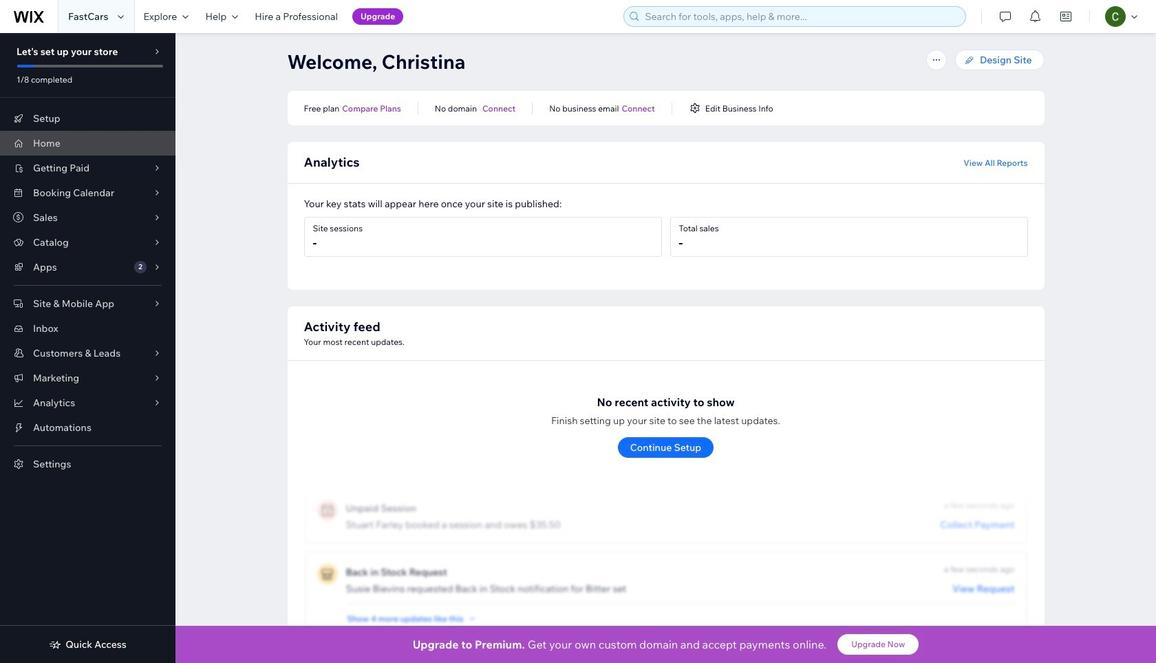 Task type: describe. For each thing, give the bounding box(es) containing it.
sidebar element
[[0, 33, 176, 663]]



Task type: locate. For each thing, give the bounding box(es) containing it.
Search for tools, apps, help & more... field
[[641, 7, 962, 26]]



Task type: vqa. For each thing, say whether or not it's contained in the screenshot.
'Sidebar' element
yes



